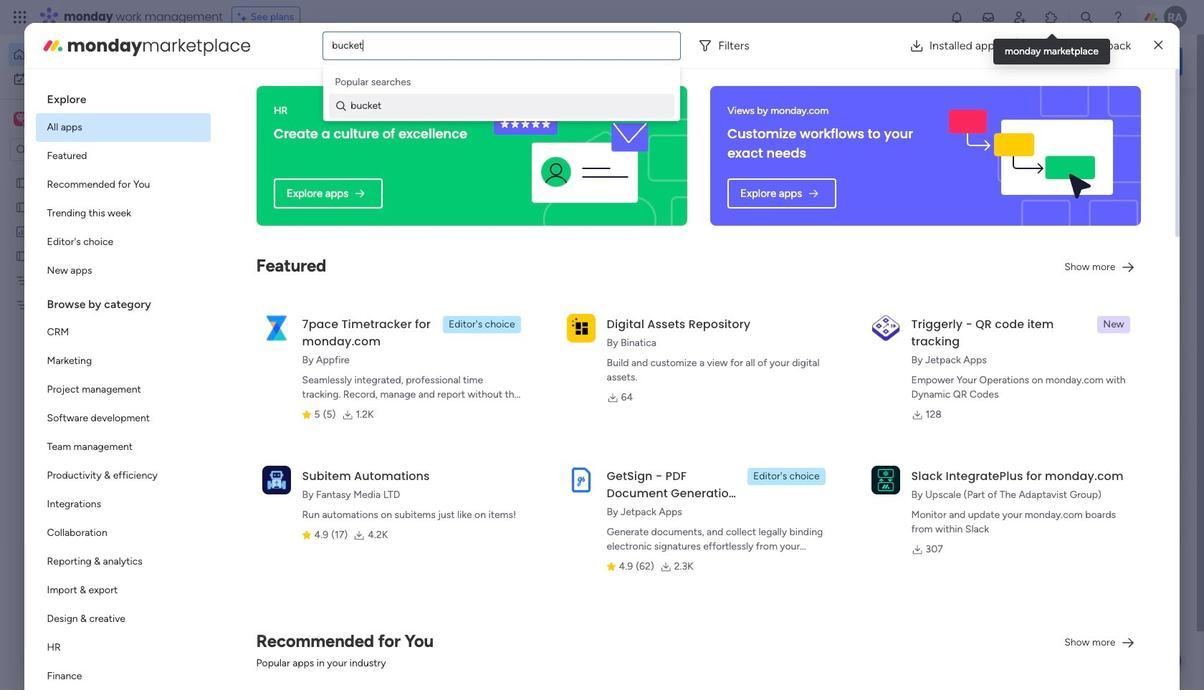 Task type: locate. For each thing, give the bounding box(es) containing it.
1 horizontal spatial banner logo image
[[938, 86, 1125, 226]]

0 vertical spatial workspace image
[[16, 111, 26, 127]]

select product image
[[13, 10, 27, 24]]

0 vertical spatial heading
[[36, 80, 211, 113]]

quick search results list box
[[222, 134, 934, 500]]

workspace image
[[14, 111, 28, 127], [254, 636, 271, 662]]

contact sales element
[[968, 480, 1183, 537]]

1 horizontal spatial workspace image
[[245, 631, 280, 666]]

getting started element
[[968, 342, 1183, 400]]

0 vertical spatial public board image
[[15, 176, 29, 189]]

option
[[9, 43, 174, 66], [9, 67, 174, 90], [36, 113, 211, 142], [36, 142, 211, 171], [0, 170, 183, 172], [36, 171, 211, 199], [36, 199, 211, 228], [36, 228, 211, 257], [36, 257, 211, 285], [36, 318, 211, 347], [36, 347, 211, 376], [36, 376, 211, 404], [36, 404, 211, 433], [36, 433, 211, 462], [36, 462, 211, 491], [36, 491, 211, 519], [36, 519, 211, 548], [36, 548, 211, 577], [36, 577, 211, 605], [36, 605, 211, 634], [36, 634, 211, 663], [36, 663, 211, 691]]

banner logo image
[[484, 86, 670, 226], [938, 86, 1125, 226]]

workspace selection element
[[14, 110, 120, 129]]

app logo image
[[262, 314, 291, 343], [567, 314, 596, 343], [872, 314, 900, 343], [262, 466, 291, 495], [567, 466, 596, 495], [872, 466, 900, 495]]

0 horizontal spatial banner logo image
[[484, 86, 670, 226]]

2 public board image from the top
[[15, 200, 29, 214]]

1 vertical spatial public board image
[[15, 200, 29, 214]]

1 horizontal spatial public board image
[[240, 262, 255, 278]]

1 horizontal spatial workspace image
[[254, 636, 271, 662]]

1 vertical spatial heading
[[36, 285, 211, 318]]

Dropdown input text field
[[332, 39, 364, 52]]

workspace image inside image
[[254, 636, 271, 662]]

v2 user feedback image
[[980, 53, 991, 69]]

public board image
[[15, 176, 29, 189], [15, 200, 29, 214]]

ruby anderson image
[[1165, 6, 1188, 29]]

list box
[[36, 80, 211, 691], [0, 167, 183, 510]]

update feed image
[[982, 10, 996, 24]]

invite members image
[[1013, 10, 1028, 24]]

monday marketplace image
[[1045, 10, 1059, 24]]

1 vertical spatial workspace image
[[245, 631, 280, 666]]

workspace image
[[16, 111, 26, 127], [245, 631, 280, 666]]

1 vertical spatial workspace image
[[254, 636, 271, 662]]

heading
[[36, 80, 211, 113], [36, 285, 211, 318]]

public board image inside quick search results list box
[[240, 262, 255, 278]]

public board image
[[15, 249, 29, 262], [240, 262, 255, 278]]

1 banner logo image from the left
[[484, 86, 670, 226]]

0 horizontal spatial workspace image
[[14, 111, 28, 127]]



Task type: vqa. For each thing, say whether or not it's contained in the screenshot.
"menu item"
no



Task type: describe. For each thing, give the bounding box(es) containing it.
1 public board image from the top
[[15, 176, 29, 189]]

0 horizontal spatial public board image
[[15, 249, 29, 262]]

templates image image
[[981, 108, 1170, 207]]

search everything image
[[1080, 10, 1094, 24]]

2 banner logo image from the left
[[938, 86, 1125, 226]]

public dashboard image
[[15, 224, 29, 238]]

monday marketplace image
[[41, 34, 64, 57]]

help image
[[1112, 10, 1126, 24]]

help center element
[[968, 411, 1183, 469]]

component image
[[290, 653, 302, 665]]

v2 bolt switch image
[[1092, 53, 1100, 69]]

dapulse x slim image
[[1155, 37, 1163, 54]]

Search in workspace field
[[30, 142, 120, 158]]

0 vertical spatial workspace image
[[14, 111, 28, 127]]

1 heading from the top
[[36, 80, 211, 113]]

see plans image
[[238, 9, 251, 25]]

notifications image
[[950, 10, 965, 24]]

0 horizontal spatial workspace image
[[16, 111, 26, 127]]

2 heading from the top
[[36, 285, 211, 318]]



